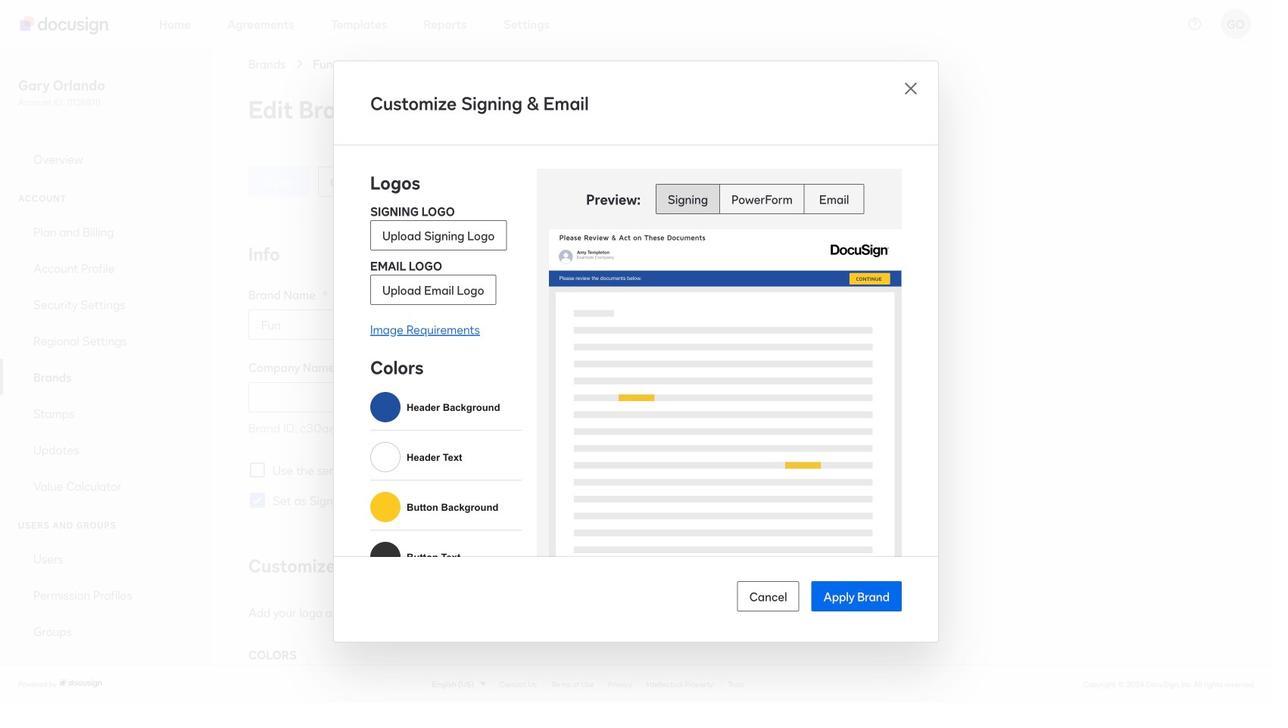 Task type: vqa. For each thing, say whether or not it's contained in the screenshot.
Your uploaded profile image
no



Task type: locate. For each thing, give the bounding box(es) containing it.
logo image
[[60, 680, 103, 688]]

None text field
[[249, 311, 475, 339], [249, 383, 475, 412], [249, 311, 475, 339], [249, 383, 475, 412]]

docusign admin image
[[20, 16, 111, 34]]

group
[[656, 184, 865, 214]]

users and groups element
[[0, 541, 212, 650]]

account element
[[0, 214, 212, 505]]



